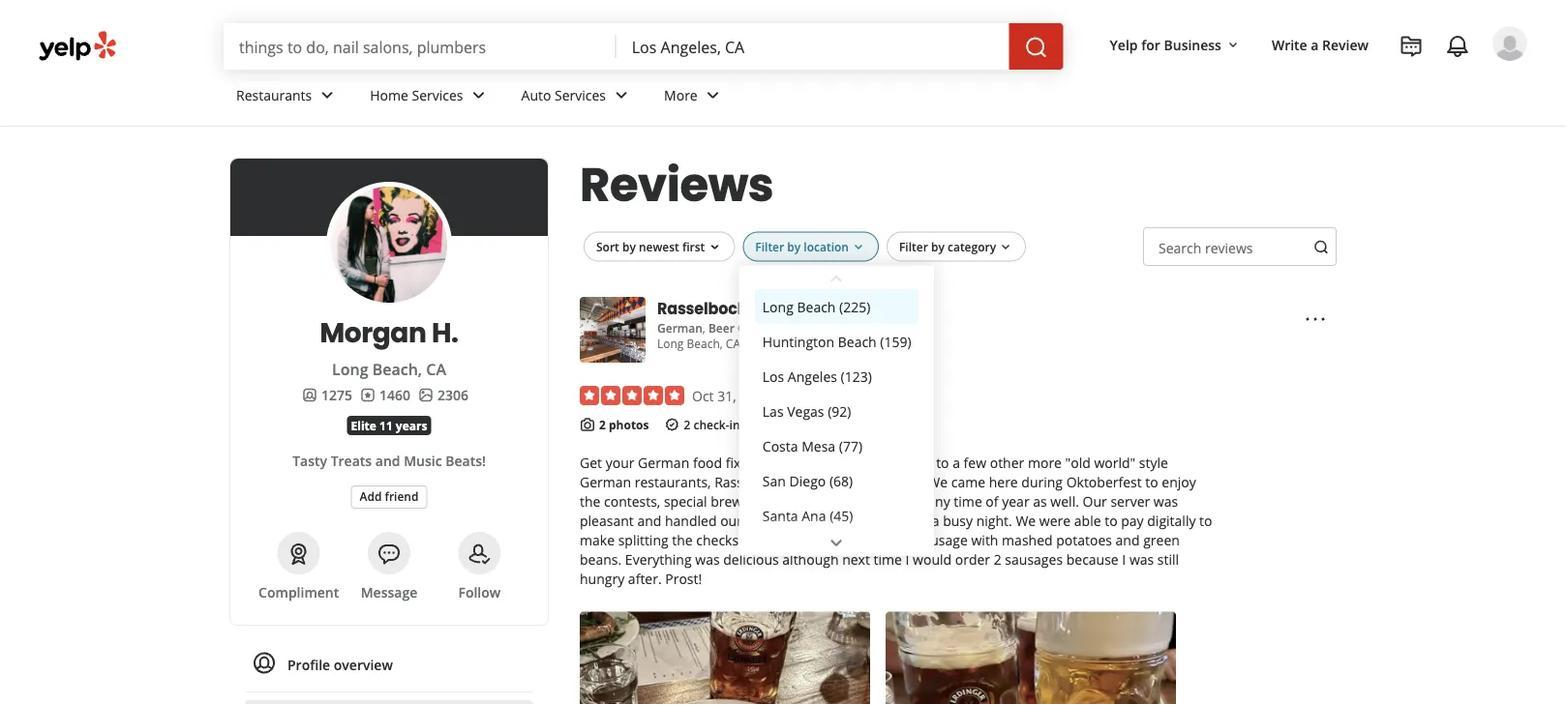 Task type: vqa. For each thing, say whether or not it's contained in the screenshot.
top Dogs
no



Task type: locate. For each thing, give the bounding box(es) containing it.
rasselbock
[[657, 298, 747, 320], [715, 473, 785, 492]]

beach inside button
[[838, 332, 876, 351]]

24 chevron down v2 image right more
[[702, 84, 725, 107]]

and
[[375, 452, 400, 470], [753, 493, 777, 511], [637, 512, 662, 531], [1116, 531, 1140, 550]]

services right home
[[412, 86, 463, 104]]

add
[[360, 489, 382, 505]]

kitchen
[[750, 298, 810, 320]]

filter for filter by location
[[756, 238, 784, 254]]

16 friends v2 image
[[302, 388, 318, 403]]

1 vertical spatial ca
[[426, 359, 446, 380]]

long up "1275"
[[332, 359, 368, 380]]

profile overview
[[288, 656, 393, 674]]

at
[[745, 454, 757, 472]]

1 horizontal spatial 24 chevron down v2 image
[[702, 84, 725, 107]]

2 for 2 photos
[[599, 417, 606, 433]]

0 vertical spatial beach,
[[687, 336, 723, 352]]

1 horizontal spatial beach
[[838, 332, 876, 351]]

first
[[682, 238, 705, 254]]

to left pay
[[1105, 512, 1118, 531]]

the down 'handled'
[[672, 531, 693, 550]]

by right the sort
[[623, 238, 636, 254]]

1 horizontal spatial beach,
[[687, 336, 723, 352]]

kasekrainer
[[837, 531, 912, 550]]

h.
[[432, 314, 459, 352]]

a right the is on the bottom of page
[[802, 473, 809, 492]]

german left 'beer gardens' link
[[657, 320, 703, 336]]

long inside the rasselbock kitchen & beer garden german , beer gardens , salad long beach, ca
[[657, 336, 684, 352]]

beach,
[[687, 336, 723, 352], [372, 359, 422, 380]]

1 horizontal spatial by
[[787, 238, 801, 254]]

2 by from the left
[[787, 238, 801, 254]]

san diego (68)
[[762, 472, 853, 490]]

1 horizontal spatial 24 chevron down v2 image
[[467, 84, 490, 107]]

, left 'beer gardens' link
[[703, 320, 706, 336]]

0 vertical spatial ca
[[726, 336, 741, 352]]

home
[[370, 86, 408, 104]]

2
[[599, 417, 606, 433], [684, 417, 691, 433], [994, 551, 1002, 569]]

long inside the morgan h. long beach, ca
[[332, 359, 368, 380]]

0 horizontal spatial time
[[874, 551, 902, 569]]

message image
[[378, 543, 401, 566]]

green
[[1144, 531, 1180, 550]]

2 vertical spatial german
[[580, 473, 631, 492]]

0 vertical spatial we
[[928, 473, 948, 492]]

16 check in v2 image
[[665, 417, 680, 433]]

1 horizontal spatial ca
[[726, 336, 741, 352]]

was left still
[[1130, 551, 1154, 569]]

2 right 16 camera v2 icon
[[599, 417, 606, 433]]

years
[[396, 418, 427, 434]]

0 horizontal spatial 2
[[599, 417, 606, 433]]

1 filter from the left
[[756, 238, 784, 254]]

by inside dropdown button
[[623, 238, 636, 254]]

filters group
[[580, 232, 1030, 556]]

notifications image
[[1447, 35, 1470, 58]]

24 chevron down v2 image inside more link
[[702, 84, 725, 107]]

0 vertical spatial rasselbock
[[657, 298, 747, 320]]

more up during
[[1028, 454, 1062, 472]]

Near text field
[[632, 36, 994, 57]]

none field up home services
[[239, 36, 601, 57]]

beach, up oct
[[687, 336, 723, 352]]

none field near
[[632, 36, 994, 57]]

user actions element
[[1095, 24, 1555, 143]]

las vegas (92) button
[[755, 394, 919, 429]]

24 chevron down v2 image
[[316, 84, 339, 107], [467, 84, 490, 107]]

1 horizontal spatial services
[[555, 86, 606, 104]]

mesa
[[801, 437, 835, 455]]

24 chevron down v2 image right the auto services
[[610, 84, 633, 107]]

16 camera v2 image
[[580, 417, 595, 433]]

1 vertical spatial rasselbock
[[715, 473, 785, 492]]

2 right order
[[994, 551, 1002, 569]]

more down while
[[833, 473, 867, 492]]

16 chevron down v2 image for filter by category
[[998, 240, 1014, 255]]

german up restaurants,
[[638, 454, 690, 472]]

1 horizontal spatial of
[[986, 493, 999, 511]]

1 horizontal spatial none field
[[632, 36, 994, 57]]

1 vertical spatial we
[[1016, 512, 1036, 531]]

16 chevron down v2 image inside filter by category popup button
[[998, 240, 1014, 255]]

by inside popup button
[[931, 238, 945, 254]]

beach inside button
[[797, 297, 836, 316]]

by for location
[[787, 238, 801, 254]]

24 chevron down v2 image
[[610, 84, 633, 107], [702, 84, 725, 107], [825, 532, 848, 555]]

0 horizontal spatial beach
[[797, 297, 836, 316]]

sort by newest first button
[[584, 232, 735, 262]]

16 review v2 image
[[360, 388, 376, 403]]

ease
[[846, 512, 875, 531]]

auto
[[521, 86, 551, 104]]

1 horizontal spatial long
[[657, 336, 684, 352]]

time down came
[[954, 493, 983, 511]]

by left category
[[931, 238, 945, 254]]

0 horizontal spatial 24 chevron down v2 image
[[316, 84, 339, 107]]

food
[[693, 454, 722, 472]]

with down music
[[815, 512, 842, 531]]

0 horizontal spatial 16 chevron down v2 image
[[851, 240, 867, 255]]

1 horizontal spatial filter
[[899, 238, 928, 254]]

None field
[[239, 36, 601, 57], [632, 36, 994, 57]]

long beach (225)
[[762, 297, 870, 316]]

beach, inside the morgan h. long beach, ca
[[372, 359, 422, 380]]

0 horizontal spatial beach,
[[372, 359, 422, 380]]

1 horizontal spatial ,
[[785, 320, 788, 336]]

server
[[1111, 493, 1150, 511]]

a left few
[[953, 454, 960, 472]]

,
[[703, 320, 706, 336], [785, 320, 788, 336]]

menu item
[[245, 701, 533, 705]]

rasselbock kitchen & beer garden link
[[657, 297, 925, 320]]

i right because
[[1123, 551, 1126, 569]]

1 vertical spatial long
[[657, 336, 684, 352]]

rasselbock.
[[760, 454, 834, 472]]

elite 11 years link
[[347, 416, 431, 436]]

ca up photos element
[[426, 359, 446, 380]]

restaurants link
[[221, 70, 355, 126]]

31,
[[718, 387, 736, 405]]

came
[[952, 473, 986, 492]]

0 horizontal spatial none field
[[239, 36, 601, 57]]

0 horizontal spatial by
[[623, 238, 636, 254]]

services right auto
[[555, 86, 606, 104]]

24 chevron down v2 image for home services
[[467, 84, 490, 107]]

16 chevron down v2 image inside filter by location popup button
[[851, 240, 867, 255]]

16 chevron down v2 image right location
[[851, 240, 867, 255]]

0 horizontal spatial ,
[[703, 320, 706, 336]]

&
[[813, 298, 825, 320]]

beach, inside the rasselbock kitchen & beer garden german , beer gardens , salad long beach, ca
[[687, 336, 723, 352]]

german
[[657, 320, 703, 336], [638, 454, 690, 472], [580, 473, 631, 492]]

filter inside popup button
[[899, 238, 928, 254]]

treats
[[331, 452, 372, 470]]

0 horizontal spatial 24 chevron down v2 image
[[610, 84, 633, 107]]

1 vertical spatial 16 chevron down v2 image
[[707, 240, 723, 255]]

any
[[928, 493, 951, 511]]

1 horizontal spatial 2
[[684, 417, 691, 433]]

2 none field from the left
[[632, 36, 994, 57]]

1 16 chevron down v2 image from the left
[[851, 240, 867, 255]]

projects image
[[1400, 35, 1423, 58]]

1 vertical spatial more
[[833, 473, 867, 492]]

16 chevron down v2 image for yelp for business
[[1226, 37, 1241, 53]]

morgan h. link
[[254, 314, 525, 352]]

filter left category
[[899, 238, 928, 254]]

beach up salad
[[797, 297, 836, 316]]

1 vertical spatial beach
[[838, 332, 876, 351]]

rasselbock up german link
[[657, 298, 747, 320]]

16 chevron down v2 image
[[851, 240, 867, 255], [998, 240, 1014, 255]]

24 chevron down v2 image down (45)
[[825, 532, 848, 555]]

were
[[1040, 512, 1071, 531]]

1 horizontal spatial 16 chevron down v2 image
[[998, 240, 1014, 255]]

beans.
[[580, 551, 622, 569]]

with down night.
[[972, 531, 999, 550]]

0 horizontal spatial we
[[928, 473, 948, 492]]

None search field
[[224, 23, 1068, 70]]

elite 11 years
[[351, 418, 427, 434]]

pleasant
[[580, 512, 634, 531]]

ca up oct 31, 2023
[[726, 336, 741, 352]]

costa mesa (77) button
[[755, 429, 919, 463]]

beach, up 1460
[[372, 359, 422, 380]]

oct
[[692, 387, 714, 405]]

fix
[[726, 454, 741, 472]]

beer right "&"
[[828, 298, 864, 320]]

santa
[[762, 507, 798, 525]]

huntington
[[762, 332, 834, 351]]

2 horizontal spatial by
[[931, 238, 945, 254]]

get
[[580, 454, 602, 472]]

next
[[843, 551, 870, 569]]

i left had
[[778, 531, 782, 550]]

we up any
[[928, 473, 948, 492]]

1 horizontal spatial time
[[954, 493, 983, 511]]

1 vertical spatial beer
[[709, 320, 735, 336]]

filter inside popup button
[[756, 238, 784, 254]]

2 horizontal spatial 2
[[994, 551, 1002, 569]]

beach up (123)
[[838, 332, 876, 351]]

2 24 chevron down v2 image from the left
[[467, 84, 490, 107]]

0 horizontal spatial ca
[[426, 359, 446, 380]]

profile overview menu item
[[245, 646, 533, 693]]

16 chevron down v2 image inside yelp for business button
[[1226, 37, 1241, 53]]

would
[[913, 551, 952, 569]]

2 horizontal spatial long
[[762, 297, 793, 316]]

0 vertical spatial beach
[[797, 297, 836, 316]]

the
[[580, 493, 601, 511], [672, 531, 693, 550], [813, 531, 834, 550]]

i left the would
[[906, 551, 910, 569]]

0 vertical spatial more
[[1028, 454, 1062, 472]]

ca inside the rasselbock kitchen & beer garden german , beer gardens , salad long beach, ca
[[726, 336, 741, 352]]

1 horizontal spatial 16 chevron down v2 image
[[1226, 37, 1241, 53]]

, left salad link
[[785, 320, 788, 336]]

2 for 2 check-ins
[[684, 417, 691, 433]]

0 horizontal spatial filter
[[756, 238, 784, 254]]

beats!
[[446, 452, 486, 470]]

  text field inside rasselbock kitchen & beer garden region
[[1143, 228, 1337, 266]]

long inside button
[[762, 297, 793, 316]]

san
[[762, 472, 786, 490]]

1 services from the left
[[412, 86, 463, 104]]

able
[[1075, 512, 1101, 531]]

friends element
[[302, 385, 352, 405]]

yelp for business
[[1110, 35, 1222, 54]]

and down pay
[[1116, 531, 1140, 550]]

(123)
[[840, 367, 872, 386]]

1 horizontal spatial the
[[672, 531, 693, 550]]

24 chevron down v2 image inside auto services link
[[610, 84, 633, 107]]

1 vertical spatial beach,
[[372, 359, 422, 380]]

beer left gardens
[[709, 320, 735, 336]]

we up mashed
[[1016, 512, 1036, 531]]

1 vertical spatial time
[[874, 551, 902, 569]]

1 horizontal spatial beer
[[828, 298, 864, 320]]

0 vertical spatial beer
[[828, 298, 864, 320]]

los
[[762, 367, 784, 386]]

1 none field from the left
[[239, 36, 601, 57]]

huntington beach (159)
[[762, 332, 911, 351]]

reviews element
[[360, 385, 411, 405]]

the up although
[[813, 531, 834, 550]]

order
[[955, 551, 991, 569]]

sausage
[[916, 531, 968, 550]]

16 chevron down v2 image right 'business'
[[1226, 37, 1241, 53]]

costa
[[762, 437, 798, 455]]

0 vertical spatial 16 chevron down v2 image
[[1226, 37, 1241, 53]]

of left 5
[[787, 512, 800, 531]]

long up gardens
[[762, 297, 793, 316]]

and down elite 11 years link
[[375, 452, 400, 470]]

the up "pleasant"
[[580, 493, 601, 511]]

was up digitally
[[1154, 493, 1179, 511]]

16 chevron down v2 image
[[1226, 37, 1241, 53], [707, 240, 723, 255]]

good
[[892, 493, 924, 511]]

2 services from the left
[[555, 86, 606, 104]]

24 chevron down v2 image left auto
[[467, 84, 490, 107]]

2 16 chevron down v2 image from the left
[[998, 240, 1014, 255]]

0 vertical spatial long
[[762, 297, 793, 316]]

search image
[[1314, 239, 1329, 255]]

0 horizontal spatial services
[[412, 86, 463, 104]]

by for category
[[931, 238, 945, 254]]

  text field
[[1143, 228, 1337, 266]]

1 vertical spatial german
[[638, 454, 690, 472]]

1 by from the left
[[623, 238, 636, 254]]

0 vertical spatial german
[[657, 320, 703, 336]]

1 24 chevron down v2 image from the left
[[316, 84, 339, 107]]

more link
[[649, 70, 740, 126]]

write a review link
[[1264, 27, 1377, 62]]

2 right 16 check in v2 icon
[[684, 417, 691, 433]]

everything
[[625, 551, 692, 569]]

category
[[948, 238, 996, 254]]

services for home services
[[412, 86, 463, 104]]

long beach (225) button
[[755, 289, 919, 324]]

sort
[[596, 238, 619, 254]]

24 chevron down v2 image inside restaurants 'link'
[[316, 84, 339, 107]]

24 chevron down v2 image inside home services link
[[467, 84, 490, 107]]

16 chevron down v2 image inside sort by newest first dropdown button
[[707, 240, 723, 255]]

by inside popup button
[[787, 238, 801, 254]]

by left location
[[787, 238, 801, 254]]

2 filter from the left
[[899, 238, 928, 254]]

0 horizontal spatial long
[[332, 359, 368, 380]]

2 vertical spatial long
[[332, 359, 368, 380]]

las
[[762, 402, 783, 420]]

2 , from the left
[[785, 320, 788, 336]]

none field up the "business categories" element
[[632, 36, 994, 57]]

german down your
[[580, 473, 631, 492]]

long up 5 star rating image
[[657, 336, 684, 352]]

16 chevron down v2 image right first
[[707, 240, 723, 255]]

1 vertical spatial with
[[972, 531, 999, 550]]

photos
[[609, 417, 649, 433]]

still
[[1158, 551, 1179, 569]]

rasselbock down the at at the bottom
[[715, 473, 785, 492]]

follow
[[458, 583, 501, 602]]

16 chevron down v2 image right category
[[998, 240, 1014, 255]]

profile overview menu
[[245, 646, 533, 705]]

0 vertical spatial with
[[815, 512, 842, 531]]

filter left location
[[756, 238, 784, 254]]

24 chevron down v2 image right restaurants
[[316, 84, 339, 107]]

i've
[[876, 454, 898, 472]]

0 horizontal spatial 16 chevron down v2 image
[[707, 240, 723, 255]]

i
[[778, 531, 782, 550], [906, 551, 910, 569], [1123, 551, 1126, 569]]

2 horizontal spatial the
[[813, 531, 834, 550]]

of up night.
[[986, 493, 999, 511]]

time down kasekrainer
[[874, 551, 902, 569]]

las vegas (92)
[[762, 402, 851, 420]]

modern.
[[870, 473, 924, 492]]

to
[[936, 454, 949, 472], [1146, 473, 1159, 492], [1105, 512, 1118, 531], [1200, 512, 1213, 531]]

home services
[[370, 86, 463, 104]]

3 by from the left
[[931, 238, 945, 254]]

2 horizontal spatial i
[[1123, 551, 1126, 569]]

music
[[805, 493, 843, 511]]

1 vertical spatial of
[[787, 512, 800, 531]]

busy
[[943, 512, 973, 531]]

0 horizontal spatial more
[[833, 473, 867, 492]]



Task type: describe. For each thing, give the bounding box(es) containing it.
was down checks
[[695, 551, 720, 569]]

1 horizontal spatial with
[[972, 531, 999, 550]]

get your german food fix at rasselbock. while i've been to a few other more "old world" style german restaurants, rasselbock is a bit more modern. we came here during oktoberfest to enjoy the contests, special brews and live music but it's good any time of year as well. our server was pleasant and handled our group of 5 with ease even on a busy night. we were able to pay digitally to make splitting the checks easy. i had the kasekrainer sausage with mashed potatoes and green beans. everything was delicious although next time i would order 2 sausages because i was still hungry after. prost!
[[580, 454, 1213, 589]]

year
[[1002, 493, 1030, 511]]

24 chevron down v2 image for more
[[702, 84, 725, 107]]

0 horizontal spatial with
[[815, 512, 842, 531]]

categories element
[[657, 319, 821, 337]]

it's
[[871, 493, 889, 511]]

more
[[664, 86, 698, 104]]

but
[[846, 493, 868, 511]]

compliment
[[259, 583, 339, 602]]

1 , from the left
[[703, 320, 706, 336]]

5
[[804, 512, 811, 531]]

and up group
[[753, 493, 777, 511]]

2023
[[740, 387, 771, 405]]

follow image
[[468, 543, 491, 566]]

24 profile v2 image
[[253, 652, 276, 675]]

0 horizontal spatial i
[[778, 531, 782, 550]]

1 horizontal spatial more
[[1028, 454, 1062, 472]]

live
[[781, 493, 802, 511]]

24 chevron down v2 image for restaurants
[[316, 84, 339, 107]]

16 chevron down v2 image for filter by location
[[851, 240, 867, 255]]

write a review
[[1272, 35, 1369, 54]]

salad link
[[791, 320, 821, 336]]

profile
[[288, 656, 330, 674]]

yelp for business button
[[1102, 27, 1249, 62]]

2306
[[438, 386, 469, 404]]

style
[[1139, 454, 1169, 472]]

even
[[878, 512, 909, 531]]

auto services
[[521, 86, 606, 104]]

rasselbock inside get your german food fix at rasselbock. while i've been to a few other more "old world" style german restaurants, rasselbock is a bit more modern. we came here during oktoberfest to enjoy the contests, special brews and live music but it's good any time of year as well. our server was pleasant and handled our group of 5 with ease even on a busy night. we were able to pay digitally to make splitting the checks easy. i had the kasekrainer sausage with mashed potatoes and green beans. everything was delicious although next time i would order 2 sausages because i was still hungry after. prost!
[[715, 473, 785, 492]]

ca inside the morgan h. long beach, ca
[[426, 359, 446, 380]]

german link
[[657, 320, 703, 336]]

oct 31, 2023
[[692, 387, 771, 405]]

beach for long
[[797, 297, 836, 316]]

diego
[[789, 472, 826, 490]]

rasselbock kitchen & beer garden german , beer gardens , salad long beach, ca
[[657, 298, 925, 352]]

0 vertical spatial time
[[954, 493, 983, 511]]

yelp
[[1110, 35, 1138, 54]]

business categories element
[[221, 70, 1528, 126]]

sort by newest first
[[596, 238, 705, 254]]

restaurants,
[[635, 473, 711, 492]]

5 star rating image
[[580, 386, 685, 406]]

brews
[[711, 493, 749, 511]]

16 photos v2 image
[[418, 388, 434, 403]]

friend
[[385, 489, 419, 505]]

to right been
[[936, 454, 949, 472]]

services for auto services
[[555, 86, 606, 104]]

to right digitally
[[1200, 512, 1213, 531]]

24 chevron down v2 image for auto services
[[610, 84, 633, 107]]

and up splitting
[[637, 512, 662, 531]]

other
[[990, 454, 1025, 472]]

none field find
[[239, 36, 601, 57]]

0 horizontal spatial beer
[[709, 320, 735, 336]]

2 inside get your german food fix at rasselbock. while i've been to a few other more "old world" style german restaurants, rasselbock is a bit more modern. we came here during oktoberfest to enjoy the contests, special brews and live music but it's good any time of year as well. our server was pleasant and handled our group of 5 with ease even on a busy night. we were able to pay digitally to make splitting the checks easy. i had the kasekrainer sausage with mashed potatoes and green beans. everything was delicious although next time i would order 2 sausages because i was still hungry after. prost!
[[994, 551, 1002, 569]]

(45)
[[829, 507, 853, 525]]

digitally
[[1148, 512, 1196, 531]]

enjoy
[[1162, 473, 1197, 492]]

a right write
[[1311, 35, 1319, 54]]

garden
[[867, 298, 925, 320]]

our
[[721, 512, 743, 531]]

0 vertical spatial of
[[986, 493, 999, 511]]

overview
[[334, 656, 393, 674]]

2 horizontal spatial 24 chevron down v2 image
[[825, 532, 848, 555]]

huntington beach (159) button
[[755, 324, 919, 359]]

profile overview link
[[245, 646, 533, 685]]

review
[[1323, 35, 1369, 54]]

gardens
[[738, 320, 785, 336]]

0 horizontal spatial of
[[787, 512, 800, 531]]

delicious
[[724, 551, 779, 569]]

german inside the rasselbock kitchen & beer garden german , beer gardens , salad long beach, ca
[[657, 320, 703, 336]]

world"
[[1095, 454, 1136, 472]]

search
[[1159, 239, 1202, 257]]

group
[[746, 512, 784, 531]]

while
[[838, 454, 873, 472]]

location
[[804, 238, 849, 254]]

filter for filter by category
[[899, 238, 928, 254]]

on
[[912, 512, 929, 531]]

hungry
[[580, 570, 625, 589]]

restaurants
[[236, 86, 312, 104]]

home services link
[[355, 70, 506, 126]]

to down style
[[1146, 473, 1159, 492]]

is
[[788, 473, 798, 492]]

although
[[783, 551, 839, 569]]

music
[[404, 452, 442, 470]]

during
[[1022, 473, 1063, 492]]

11
[[380, 418, 393, 434]]

filter by category button
[[887, 232, 1026, 262]]

after.
[[628, 570, 662, 589]]

well.
[[1051, 493, 1079, 511]]

a right on
[[932, 512, 940, 531]]

sausages
[[1005, 551, 1063, 569]]

handled
[[665, 512, 717, 531]]

add friend
[[360, 489, 419, 505]]

filter by location button
[[743, 232, 879, 262]]

rasselbock inside the rasselbock kitchen & beer garden german , beer gardens , salad long beach, ca
[[657, 298, 747, 320]]

prost!
[[665, 570, 702, 589]]

2 photos link
[[599, 417, 649, 433]]

mashed
[[1002, 531, 1053, 550]]

search reviews
[[1159, 239, 1253, 257]]

menu image
[[1304, 308, 1327, 331]]

angeles
[[788, 367, 837, 386]]

salad
[[791, 320, 821, 336]]

(159)
[[880, 332, 911, 351]]

by for newest
[[623, 238, 636, 254]]

beach for huntington
[[838, 332, 876, 351]]

been
[[901, 454, 933, 472]]

santa ana (45) button
[[755, 498, 919, 533]]

2 photos
[[599, 417, 649, 433]]

filter by location
[[756, 238, 849, 254]]

auto services link
[[506, 70, 649, 126]]

1 horizontal spatial we
[[1016, 512, 1036, 531]]

"old
[[1066, 454, 1091, 472]]

search image
[[1025, 36, 1048, 59]]

rasselbock kitchen & beer garden region
[[572, 212, 1345, 705]]

16 chevron down v2 image for sort by newest first
[[707, 240, 723, 255]]

photos element
[[418, 385, 469, 405]]

Find text field
[[239, 36, 601, 57]]

ins
[[730, 417, 746, 433]]

bob b. image
[[1493, 26, 1528, 61]]

0 horizontal spatial the
[[580, 493, 601, 511]]

tasty
[[293, 452, 327, 470]]

1 horizontal spatial i
[[906, 551, 910, 569]]

compliment image
[[287, 543, 310, 566]]



